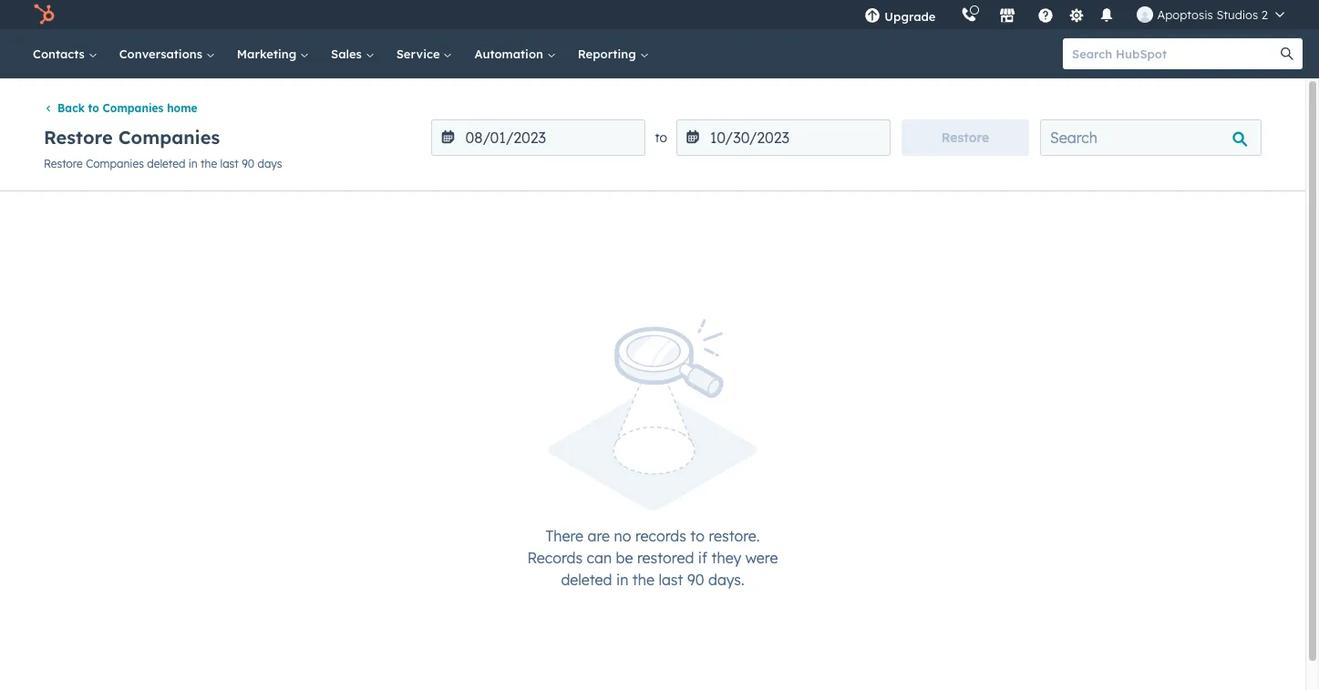 Task type: describe. For each thing, give the bounding box(es) containing it.
hubspot image
[[33, 4, 55, 26]]

search image
[[1281, 47, 1294, 60]]

help button
[[1031, 0, 1062, 29]]

search button
[[1272, 38, 1303, 69]]

90 inside there are no records to restore. records can be restored if they were deleted in the last 90 days.
[[687, 571, 704, 589]]

calling icon button
[[954, 3, 985, 26]]

reporting link
[[567, 29, 660, 78]]

were
[[746, 549, 778, 567]]

back to companies home
[[57, 102, 197, 115]]

records
[[635, 527, 686, 545]]

restore button
[[902, 120, 1029, 156]]

0 horizontal spatial 90
[[242, 157, 254, 171]]

MM/DD/YYYY text field
[[432, 120, 646, 156]]

upgrade image
[[865, 8, 881, 25]]

they
[[712, 549, 741, 567]]

marketing link
[[226, 29, 320, 78]]

restore.
[[709, 527, 760, 545]]

MM/DD/YYYY text field
[[676, 120, 891, 156]]

marketplaces button
[[989, 0, 1027, 29]]

2
[[1262, 7, 1268, 22]]

settings image
[[1068, 8, 1085, 24]]

companies for restore companies deleted in the last 90 days
[[86, 157, 144, 171]]

0 vertical spatial the
[[201, 157, 217, 171]]

menu containing apoptosis studios 2
[[852, 0, 1297, 29]]

days
[[258, 157, 282, 171]]

back to companies home link
[[44, 102, 197, 115]]

apoptosis studios 2
[[1157, 7, 1268, 22]]

deleted inside there are no records to restore. records can be restored if they were deleted in the last 90 days.
[[561, 571, 612, 589]]

there
[[546, 527, 583, 545]]

0 horizontal spatial deleted
[[147, 157, 185, 171]]

notifications button
[[1092, 0, 1123, 29]]

in inside there are no records to restore. records can be restored if they were deleted in the last 90 days.
[[616, 571, 628, 589]]

restore companies banner
[[44, 114, 1262, 156]]

no
[[614, 527, 631, 545]]

Search search field
[[1040, 120, 1262, 156]]

conversations
[[119, 46, 206, 61]]

Search HubSpot search field
[[1063, 38, 1286, 69]]



Task type: vqa. For each thing, say whether or not it's contained in the screenshot.
Became a Sales Qualified Lead Date
no



Task type: locate. For each thing, give the bounding box(es) containing it.
hubspot link
[[22, 4, 68, 26]]

apoptosis
[[1157, 7, 1213, 22]]

notifications image
[[1099, 8, 1115, 25]]

restore for restore companies deleted in the last 90 days
[[44, 157, 83, 171]]

sales link
[[320, 29, 385, 78]]

1 vertical spatial to
[[655, 130, 667, 146]]

0 horizontal spatial the
[[201, 157, 217, 171]]

to inside there are no records to restore. records can be restored if they were deleted in the last 90 days.
[[690, 527, 705, 545]]

there are no records to restore. records can be restored if they were deleted in the last 90 days.
[[527, 527, 778, 589]]

companies up restore companies
[[103, 102, 164, 115]]

2 vertical spatial to
[[690, 527, 705, 545]]

calling icon image
[[961, 7, 978, 24]]

companies down restore companies
[[86, 157, 144, 171]]

to
[[88, 102, 99, 115], [655, 130, 667, 146], [690, 527, 705, 545]]

home
[[167, 102, 197, 115]]

to inside restore companies banner
[[655, 130, 667, 146]]

settings link
[[1065, 5, 1088, 24]]

conversations link
[[108, 29, 226, 78]]

1 horizontal spatial in
[[616, 571, 628, 589]]

contacts link
[[22, 29, 108, 78]]

contacts
[[33, 46, 88, 61]]

restored
[[637, 549, 694, 567]]

last down restored
[[659, 571, 683, 589]]

restore for restore
[[942, 130, 989, 146]]

records
[[527, 549, 583, 567]]

0 vertical spatial deleted
[[147, 157, 185, 171]]

companies inside banner
[[118, 126, 220, 148]]

automation link
[[464, 29, 567, 78]]

marketplaces image
[[1000, 8, 1016, 25]]

menu
[[852, 0, 1297, 29]]

restore
[[44, 126, 113, 148], [942, 130, 989, 146], [44, 157, 83, 171]]

tara schultz image
[[1137, 6, 1154, 23]]

companies up restore companies deleted in the last 90 days
[[118, 126, 220, 148]]

1 vertical spatial the
[[633, 571, 655, 589]]

can
[[587, 549, 612, 567]]

2 horizontal spatial to
[[690, 527, 705, 545]]

restore companies deleted in the last 90 days
[[44, 157, 282, 171]]

in down be
[[616, 571, 628, 589]]

service link
[[385, 29, 464, 78]]

the inside there are no records to restore. records can be restored if they were deleted in the last 90 days.
[[633, 571, 655, 589]]

0 vertical spatial in
[[188, 157, 198, 171]]

back
[[57, 102, 85, 115]]

last inside there are no records to restore. records can be restored if they were deleted in the last 90 days.
[[659, 571, 683, 589]]

0 horizontal spatial to
[[88, 102, 99, 115]]

in
[[188, 157, 198, 171], [616, 571, 628, 589]]

restore for restore companies
[[44, 126, 113, 148]]

if
[[698, 549, 707, 567]]

days.
[[708, 571, 744, 589]]

are
[[588, 527, 610, 545]]

1 horizontal spatial deleted
[[561, 571, 612, 589]]

reporting
[[578, 46, 640, 61]]

90 left 'days'
[[242, 157, 254, 171]]

1 horizontal spatial the
[[633, 571, 655, 589]]

90 down if
[[687, 571, 704, 589]]

the
[[201, 157, 217, 171], [633, 571, 655, 589]]

last
[[220, 157, 239, 171], [659, 571, 683, 589]]

1 horizontal spatial to
[[655, 130, 667, 146]]

restore companies
[[44, 126, 220, 148]]

1 vertical spatial last
[[659, 571, 683, 589]]

1 horizontal spatial last
[[659, 571, 683, 589]]

automation
[[474, 46, 547, 61]]

the down be
[[633, 571, 655, 589]]

sales
[[331, 46, 365, 61]]

1 vertical spatial in
[[616, 571, 628, 589]]

the left 'days'
[[201, 157, 217, 171]]

in down home
[[188, 157, 198, 171]]

1 vertical spatial deleted
[[561, 571, 612, 589]]

last left 'days'
[[220, 157, 239, 171]]

upgrade
[[885, 9, 936, 24]]

deleted down can
[[561, 571, 612, 589]]

0 horizontal spatial in
[[188, 157, 198, 171]]

studios
[[1217, 7, 1258, 22]]

be
[[616, 549, 633, 567]]

0 vertical spatial companies
[[103, 102, 164, 115]]

0 vertical spatial to
[[88, 102, 99, 115]]

0 vertical spatial 90
[[242, 157, 254, 171]]

restore inside button
[[942, 130, 989, 146]]

menu item
[[949, 0, 952, 29]]

90
[[242, 157, 254, 171], [687, 571, 704, 589]]

deleted down restore companies
[[147, 157, 185, 171]]

0 horizontal spatial last
[[220, 157, 239, 171]]

apoptosis studios 2 button
[[1126, 0, 1295, 29]]

1 vertical spatial 90
[[687, 571, 704, 589]]

2 vertical spatial companies
[[86, 157, 144, 171]]

marketing
[[237, 46, 300, 61]]

1 horizontal spatial 90
[[687, 571, 704, 589]]

help image
[[1038, 8, 1054, 25]]

1 vertical spatial companies
[[118, 126, 220, 148]]

0 vertical spatial last
[[220, 157, 239, 171]]

companies for restore companies
[[118, 126, 220, 148]]

companies
[[103, 102, 164, 115], [118, 126, 220, 148], [86, 157, 144, 171]]

service
[[396, 46, 443, 61]]

deleted
[[147, 157, 185, 171], [561, 571, 612, 589]]



